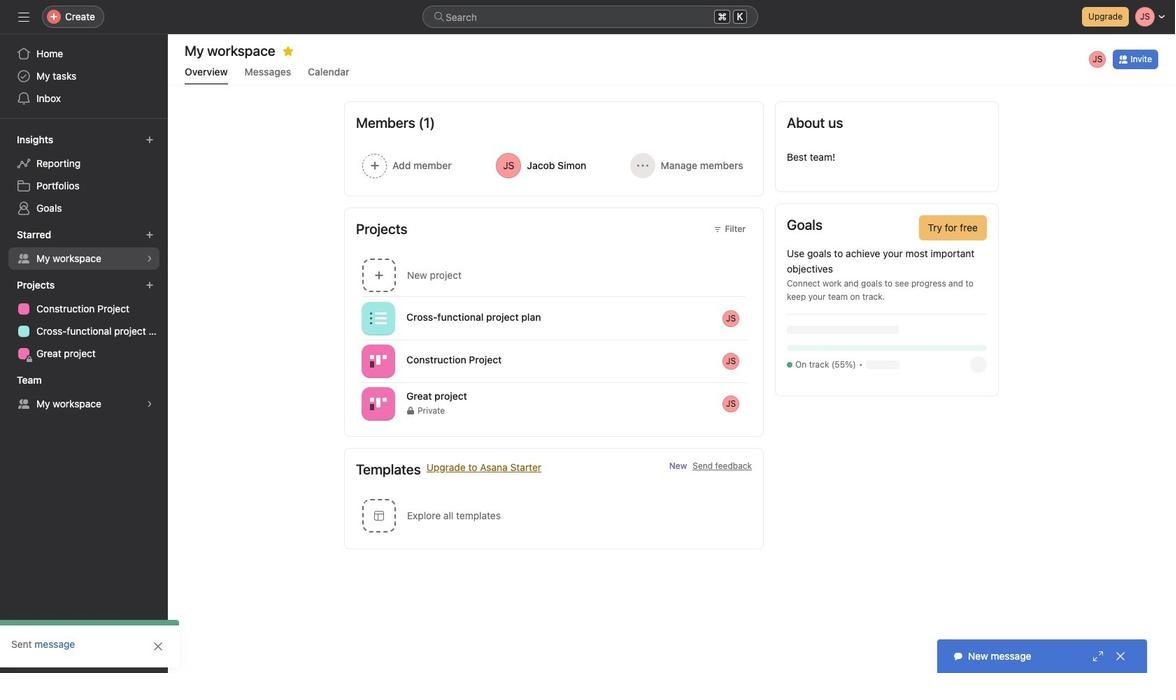 Task type: locate. For each thing, give the bounding box(es) containing it.
see details, my workspace image inside teams element
[[146, 400, 154, 409]]

1 vertical spatial show options image
[[747, 398, 758, 410]]

0 vertical spatial see details, my workspace image
[[146, 255, 154, 263]]

0 vertical spatial show options image
[[747, 356, 758, 367]]

new project or portfolio image
[[146, 281, 154, 290]]

new insights image
[[146, 136, 154, 144]]

show options image for board image
[[747, 356, 758, 367]]

add items to starred image
[[146, 231, 154, 239]]

close image
[[1115, 651, 1127, 663]]

see details, my workspace image
[[146, 255, 154, 263], [146, 400, 154, 409]]

starred element
[[0, 223, 168, 273]]

2 show options image from the top
[[747, 398, 758, 410]]

remove from starred image
[[283, 45, 294, 57]]

1 show options image from the top
[[747, 356, 758, 367]]

1 see details, my workspace image from the top
[[146, 255, 154, 263]]

1 vertical spatial see details, my workspace image
[[146, 400, 154, 409]]

close image
[[153, 642, 164, 653]]

None field
[[423, 6, 758, 28]]

show options image
[[747, 313, 758, 324]]

2 see details, my workspace image from the top
[[146, 400, 154, 409]]

show options image
[[747, 356, 758, 367], [747, 398, 758, 410]]

list image
[[370, 310, 387, 327]]



Task type: vqa. For each thing, say whether or not it's contained in the screenshot.
'task'
no



Task type: describe. For each thing, give the bounding box(es) containing it.
insights element
[[0, 127, 168, 223]]

filter projects image
[[714, 225, 722, 234]]

projects element
[[0, 273, 168, 368]]

Search tasks, projects, and more text field
[[423, 6, 758, 28]]

expand new message image
[[1093, 651, 1104, 663]]

see details, my workspace image for starred element
[[146, 255, 154, 263]]

show options image for board icon
[[747, 398, 758, 410]]

hide sidebar image
[[18, 11, 29, 22]]

board image
[[370, 396, 387, 412]]

board image
[[370, 353, 387, 370]]

teams element
[[0, 368, 168, 418]]

see details, my workspace image for teams element at left bottom
[[146, 400, 154, 409]]

global element
[[0, 34, 168, 118]]



